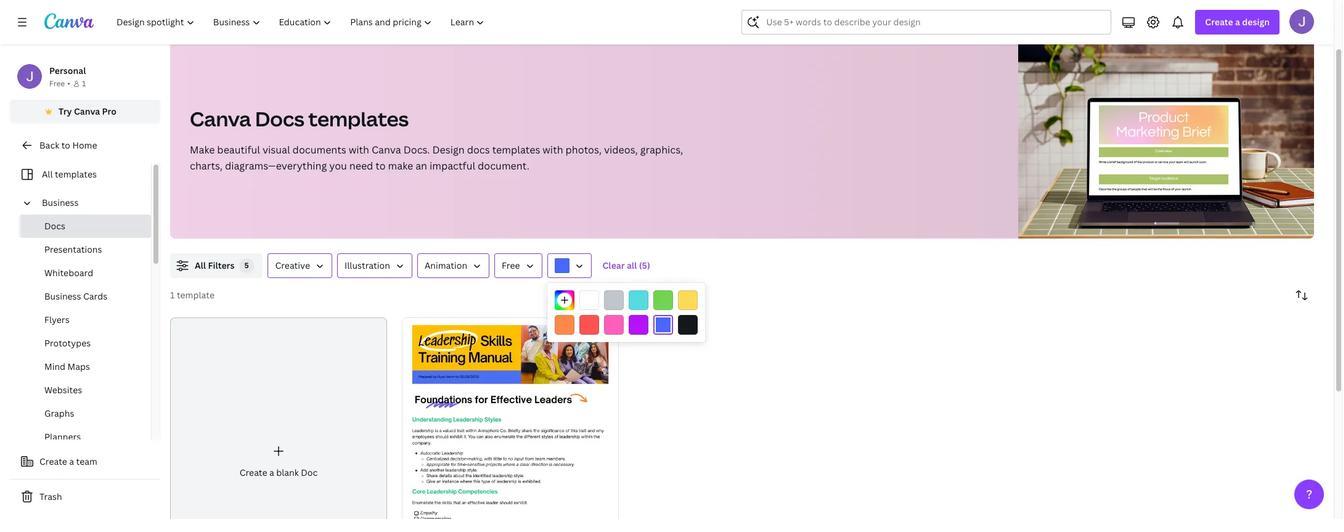 Task type: vqa. For each thing, say whether or not it's contained in the screenshot.
rightmost to
yes



Task type: describe. For each thing, give the bounding box(es) containing it.
all filters
[[195, 260, 235, 271]]

template
[[177, 289, 214, 301]]

make
[[190, 143, 215, 157]]

add a new color image
[[555, 290, 575, 310]]

#15181b image
[[678, 315, 698, 335]]

clear all (5) button
[[596, 253, 656, 278]]

try canva pro button
[[10, 100, 160, 123]]

1 horizontal spatial templates
[[308, 105, 409, 132]]

a for team
[[69, 456, 74, 467]]

#fd5ebb image
[[604, 315, 624, 335]]

mind maps link
[[20, 355, 151, 379]]

mind maps
[[44, 361, 90, 372]]

meal planner link
[[259, 12, 324, 36]]

professional docs
[[175, 18, 250, 30]]

animation button
[[417, 253, 490, 278]]

business for business
[[42, 197, 79, 208]]

Sort by button
[[1290, 283, 1314, 308]]

docs for professional
[[229, 18, 250, 30]]

consultation invoice link
[[689, 12, 785, 36]]

#15181b image
[[678, 315, 698, 335]]

mind
[[44, 361, 65, 372]]

free •
[[49, 78, 70, 89]]

#b612fb image
[[629, 315, 649, 335]]

make beautiful visual documents with canva docs. design docs templates with photos, videos, graphics, charts, diagrams—everything you need to make an impactful document.
[[190, 143, 683, 173]]

5 filter options selected element
[[239, 258, 254, 273]]

team
[[76, 456, 97, 467]]

cards
[[83, 290, 107, 302]]

home
[[72, 139, 97, 151]]

all for all filters
[[195, 260, 206, 271]]

#ffffff image
[[579, 290, 599, 310]]

1 for 1
[[82, 78, 86, 89]]

doc
[[301, 467, 318, 478]]

business link
[[37, 191, 144, 215]]

0 horizontal spatial docs
[[44, 220, 65, 232]]

business cards
[[44, 290, 107, 302]]

clear
[[603, 260, 625, 271]]

#fd5ebb image
[[604, 315, 624, 335]]

make
[[388, 159, 413, 173]]

business cards link
[[20, 285, 151, 308]]

okr link
[[391, 12, 418, 36]]

prototypes
[[44, 337, 91, 349]]

report link
[[852, 12, 890, 36]]

visual
[[263, 143, 290, 157]]

photos,
[[566, 143, 602, 157]]

create for create a team
[[39, 456, 67, 467]]

docs
[[467, 143, 490, 157]]

whiteboard
[[44, 267, 93, 279]]

#4a66fb image
[[555, 258, 569, 273]]

websites
[[44, 384, 82, 396]]

design
[[1242, 16, 1270, 28]]

create a blank doc
[[240, 467, 318, 478]]

create a team button
[[10, 449, 160, 474]]

meal planner
[[264, 18, 319, 30]]

back to home link
[[10, 133, 160, 158]]

jacob simon image
[[1290, 9, 1314, 34]]

blank
[[276, 467, 299, 478]]

2 vertical spatial templates
[[55, 168, 97, 180]]

okr
[[396, 18, 413, 30]]

5
[[244, 260, 249, 271]]

docs.
[[404, 143, 430, 157]]

you
[[329, 159, 347, 173]]

clear all (5)
[[603, 260, 650, 271]]

newspaper
[[334, 18, 381, 30]]

professional docs link
[[170, 12, 255, 36]]

planners
[[44, 431, 81, 443]]

presentations
[[44, 244, 102, 255]]

presentations link
[[20, 238, 151, 261]]

create a blank doc link
[[170, 317, 387, 519]]

business for business cards
[[44, 290, 81, 302]]

document.
[[478, 159, 529, 173]]

graphics,
[[640, 143, 683, 157]]

1 with from the left
[[349, 143, 369, 157]]

docs for canva
[[255, 105, 304, 132]]

a for design
[[1235, 16, 1240, 28]]

trash
[[39, 491, 62, 502]]

planner
[[287, 18, 319, 30]]

a for blank
[[269, 467, 274, 478]]

beautiful
[[217, 143, 260, 157]]

all templates link
[[17, 163, 144, 186]]

consultation
[[694, 18, 747, 30]]

animation
[[425, 260, 467, 271]]



Task type: locate. For each thing, give the bounding box(es) containing it.
personal
[[49, 65, 86, 76]]

canva inside make beautiful visual documents with canva docs. design docs templates with photos, videos, graphics, charts, diagrams—everything you need to make an impactful document.
[[372, 143, 401, 157]]

2 with from the left
[[543, 143, 563, 157]]

None search field
[[742, 10, 1112, 35]]

trash link
[[10, 485, 160, 509]]

to right back
[[61, 139, 70, 151]]

case
[[428, 18, 448, 30]]

create for create a blank doc
[[240, 467, 267, 478]]

top level navigation element
[[109, 10, 495, 35]]

free
[[49, 78, 65, 89], [502, 260, 520, 271]]

1 vertical spatial business
[[44, 290, 81, 302]]

videos,
[[604, 143, 638, 157]]

back
[[39, 139, 59, 151]]

0 horizontal spatial 1
[[82, 78, 86, 89]]

free inside button
[[502, 260, 520, 271]]

diagrams—everything
[[225, 159, 327, 173]]

docs up presentations
[[44, 220, 65, 232]]

a left blank
[[269, 467, 274, 478]]

#55dbe0 image
[[629, 290, 649, 310]]

maps
[[68, 361, 90, 372]]

2 vertical spatial docs
[[44, 220, 65, 232]]

pro
[[102, 105, 116, 117]]

#c1c6cb image
[[604, 290, 624, 310], [604, 290, 624, 310]]

canva
[[74, 105, 100, 117], [190, 105, 251, 132], [372, 143, 401, 157]]

canva docs templates
[[190, 105, 409, 132]]

filters
[[208, 260, 235, 271]]

templates down back to home
[[55, 168, 97, 180]]

back to home
[[39, 139, 97, 151]]

style
[[794, 18, 816, 30]]

newspaper link
[[329, 12, 386, 36]]

0 horizontal spatial with
[[349, 143, 369, 157]]

0 horizontal spatial canva
[[74, 105, 100, 117]]

free left #4a66fb icon
[[502, 260, 520, 271]]

create left blank
[[240, 467, 267, 478]]

a inside dropdown button
[[1235, 16, 1240, 28]]

canva right try
[[74, 105, 100, 117]]

0 horizontal spatial templates
[[55, 168, 97, 180]]

leadership skills training manual professional doc in yellow green purple playful professional style image
[[402, 317, 619, 519]]

a left design
[[1235, 16, 1240, 28]]

0 vertical spatial business
[[42, 197, 79, 208]]

#fd5152 image
[[579, 315, 599, 335], [579, 315, 599, 335]]

create a team
[[39, 456, 97, 467]]

create inside button
[[39, 456, 67, 467]]

1 horizontal spatial create
[[240, 467, 267, 478]]

0 horizontal spatial a
[[69, 456, 74, 467]]

add a new color image
[[555, 290, 575, 310]]

creative button
[[268, 253, 332, 278]]

0 horizontal spatial free
[[49, 78, 65, 89]]

an
[[416, 159, 427, 173]]

case study link
[[423, 12, 480, 36]]

design
[[432, 143, 465, 157]]

2 horizontal spatial templates
[[492, 143, 540, 157]]

#4a66fb image
[[555, 258, 569, 273]]

guide
[[818, 18, 842, 30]]

2 horizontal spatial create
[[1205, 16, 1233, 28]]

whiteboard link
[[20, 261, 151, 285]]

business down all templates
[[42, 197, 79, 208]]

1 vertical spatial docs
[[255, 105, 304, 132]]

0 horizontal spatial all
[[42, 168, 53, 180]]

0 horizontal spatial to
[[61, 139, 70, 151]]

1 vertical spatial templates
[[492, 143, 540, 157]]

a left team
[[69, 456, 74, 467]]

Search search field
[[767, 10, 1104, 34]]

0 horizontal spatial create
[[39, 456, 67, 467]]

planners link
[[20, 425, 151, 449]]

flyers link
[[20, 308, 151, 332]]

create a design button
[[1196, 10, 1280, 35]]

create a design
[[1205, 16, 1270, 28]]

style guide
[[794, 18, 842, 30]]

all down back
[[42, 168, 53, 180]]

business up flyers
[[44, 290, 81, 302]]

create a blank doc element
[[170, 317, 387, 519]]

1 horizontal spatial to
[[376, 159, 386, 173]]

documents
[[293, 143, 346, 157]]

#4a66fb image
[[653, 315, 673, 335]]

1 right • on the top left of page
[[82, 78, 86, 89]]

creative
[[275, 260, 310, 271]]

0 vertical spatial templates
[[308, 105, 409, 132]]

report
[[857, 18, 886, 30]]

1 horizontal spatial a
[[269, 467, 274, 478]]

templates
[[308, 105, 409, 132], [492, 143, 540, 157], [55, 168, 97, 180]]

0 vertical spatial free
[[49, 78, 65, 89]]

to inside make beautiful visual documents with canva docs. design docs templates with photos, videos, graphics, charts, diagrams—everything you need to make an impactful document.
[[376, 159, 386, 173]]

all left filters
[[195, 260, 206, 271]]

1
[[82, 78, 86, 89], [170, 289, 175, 301]]

create down planners
[[39, 456, 67, 467]]

0 vertical spatial to
[[61, 139, 70, 151]]

canva up make
[[372, 143, 401, 157]]

free button
[[494, 253, 542, 278]]

docs
[[229, 18, 250, 30], [255, 105, 304, 132], [44, 220, 65, 232]]

to right need
[[376, 159, 386, 173]]

flyers
[[44, 314, 69, 326]]

1 horizontal spatial with
[[543, 143, 563, 157]]

style guide link
[[789, 12, 847, 36]]

create left design
[[1205, 16, 1233, 28]]

illustration
[[345, 260, 390, 271]]

#fed958 image
[[678, 290, 698, 310]]

1 horizontal spatial 1
[[170, 289, 175, 301]]

0 vertical spatial docs
[[229, 18, 250, 30]]

a
[[1235, 16, 1240, 28], [69, 456, 74, 467], [269, 467, 274, 478]]

all templates
[[42, 168, 97, 180]]

templates up need
[[308, 105, 409, 132]]

#ffffff image
[[579, 290, 599, 310]]

with left photos,
[[543, 143, 563, 157]]

(5)
[[639, 260, 650, 271]]

create inside dropdown button
[[1205, 16, 1233, 28]]

1 vertical spatial all
[[195, 260, 206, 271]]

1 for 1 template
[[170, 289, 175, 301]]

1 horizontal spatial docs
[[229, 18, 250, 30]]

invoice
[[749, 18, 780, 30]]

0 vertical spatial all
[[42, 168, 53, 180]]

#fed958 image
[[678, 290, 698, 310]]

business
[[42, 197, 79, 208], [44, 290, 81, 302]]

#74d353 image
[[653, 290, 673, 310], [653, 290, 673, 310]]

1 vertical spatial free
[[502, 260, 520, 271]]

all for all templates
[[42, 168, 53, 180]]

templates inside make beautiful visual documents with canva docs. design docs templates with photos, videos, graphics, charts, diagrams—everything you need to make an impactful document.
[[492, 143, 540, 157]]

consultation invoice
[[694, 18, 780, 30]]

professional
[[175, 18, 227, 30]]

templates up document.
[[492, 143, 540, 157]]

all
[[627, 260, 637, 271]]

1 template
[[170, 289, 214, 301]]

#4a66fb image
[[653, 315, 673, 335]]

try canva pro
[[59, 105, 116, 117]]

•
[[67, 78, 70, 89]]

2 horizontal spatial a
[[1235, 16, 1240, 28]]

1 horizontal spatial all
[[195, 260, 206, 271]]

canva inside button
[[74, 105, 100, 117]]

study
[[450, 18, 475, 30]]

graphs link
[[20, 402, 151, 425]]

free for free •
[[49, 78, 65, 89]]

1 horizontal spatial canva
[[190, 105, 251, 132]]

to
[[61, 139, 70, 151], [376, 159, 386, 173]]

illustration button
[[337, 253, 412, 278]]

#fe884c image
[[555, 315, 575, 335], [555, 315, 575, 335]]

2 horizontal spatial canva
[[372, 143, 401, 157]]

canva up 'beautiful'
[[190, 105, 251, 132]]

graphs
[[44, 407, 74, 419]]

1 vertical spatial 1
[[170, 289, 175, 301]]

create for create a design
[[1205, 16, 1233, 28]]

docs left meal
[[229, 18, 250, 30]]

1 left template
[[170, 289, 175, 301]]

free left • on the top left of page
[[49, 78, 65, 89]]

#55dbe0 image
[[629, 290, 649, 310]]

try
[[59, 105, 72, 117]]

prototypes link
[[20, 332, 151, 355]]

meal
[[264, 18, 285, 30]]

1 vertical spatial to
[[376, 159, 386, 173]]

docs up the visual
[[255, 105, 304, 132]]

1 horizontal spatial free
[[502, 260, 520, 271]]

free for free
[[502, 260, 520, 271]]

impactful
[[430, 159, 475, 173]]

0 vertical spatial 1
[[82, 78, 86, 89]]

#b612fb image
[[629, 315, 649, 335]]

case study
[[428, 18, 475, 30]]

2 horizontal spatial docs
[[255, 105, 304, 132]]

a inside button
[[69, 456, 74, 467]]

with up need
[[349, 143, 369, 157]]

charts,
[[190, 159, 223, 173]]



